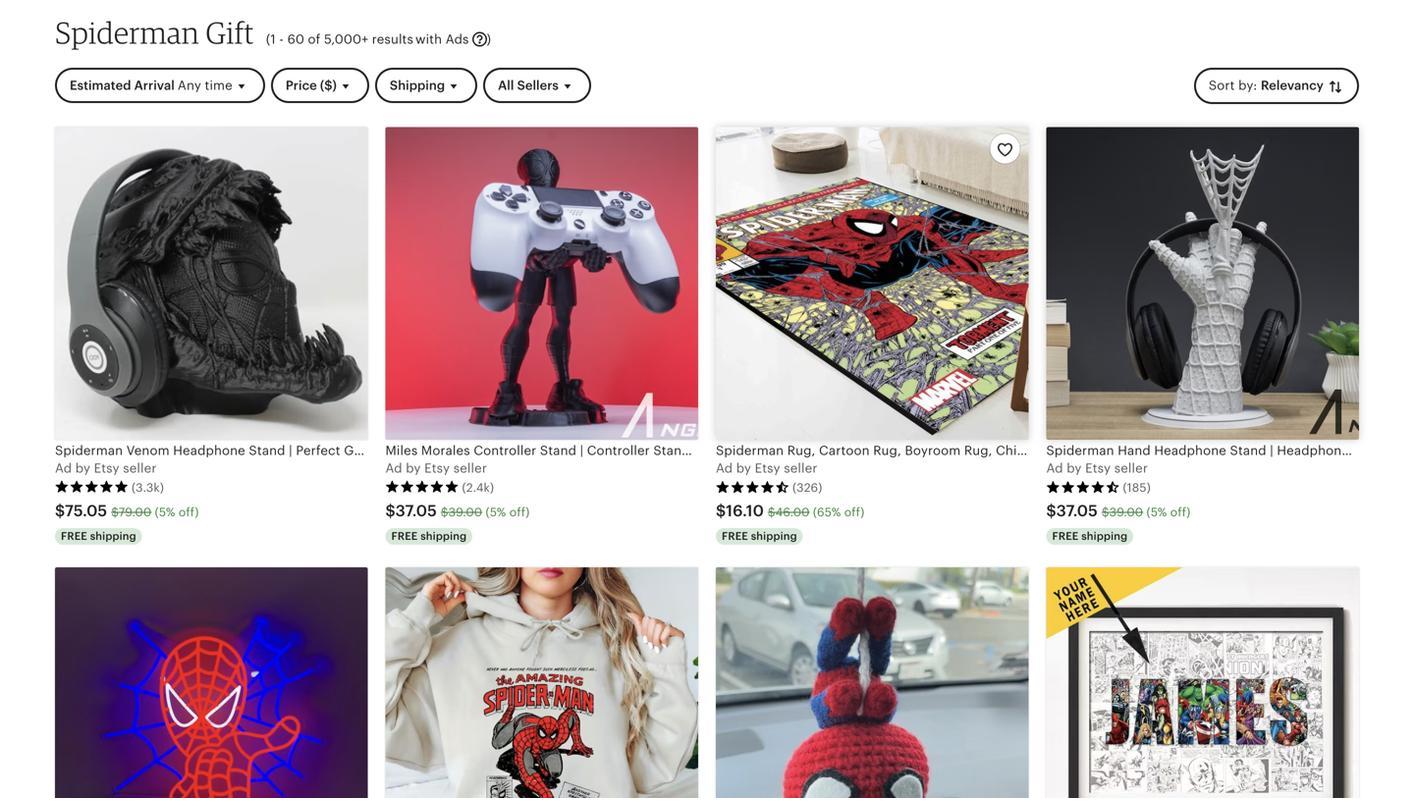 Task type: vqa. For each thing, say whether or not it's contained in the screenshot.


Task type: locate. For each thing, give the bounding box(es) containing it.
1 horizontal spatial 37.05
[[1057, 502, 1098, 520]]

(5% for (185)
[[1147, 506, 1167, 519]]

1 y from the left
[[83, 461, 90, 476]]

5 out of 5 stars image up 75.05
[[55, 480, 129, 494]]

shipping down the $ 75.05 $ 79.00 (5% off)
[[90, 531, 136, 543]]

gift left (
[[206, 14, 254, 51]]

2 controller from the left
[[587, 443, 650, 458]]

1 horizontal spatial (5%
[[486, 506, 506, 519]]

0 horizontal spatial a d b y etsy seller
[[55, 461, 157, 476]]

shipping for (185)
[[1082, 531, 1128, 543]]

)
[[487, 32, 491, 47]]

4 etsy from the left
[[1086, 461, 1111, 476]]

2 y from the left
[[414, 461, 421, 476]]

1 vertical spatial gift
[[787, 443, 810, 458]]

$ 37.05 $ 39.00 (5% off) down (2.4k) at the left
[[386, 502, 530, 520]]

$ 37.05 $ 39.00 (5% off) for (185)
[[1047, 502, 1191, 520]]

1 horizontal spatial a d b y etsy seller
[[716, 461, 818, 476]]

free
[[61, 531, 87, 543], [391, 531, 418, 543], [722, 531, 748, 543], [1053, 531, 1079, 543]]

1 (5% from the left
[[155, 506, 175, 519]]

3 etsy from the left
[[755, 461, 781, 476]]

(5% inside the $ 75.05 $ 79.00 (5% off)
[[155, 506, 175, 519]]

1 horizontal spatial 4.5 out of 5 stars image
[[1047, 480, 1120, 494]]

2 seller from the left
[[454, 461, 487, 476]]

spiderman rug, cartoon rug, boyroom rug, children rugs, gift for him, gift for her, machine washable rug, bedroom rug, pattern rug, image
[[716, 127, 1029, 440]]

all sellers
[[498, 78, 559, 93]]

free shipping for (3.3k)
[[61, 531, 136, 543]]

off)
[[179, 506, 199, 519], [510, 506, 530, 519], [844, 506, 865, 519], [1171, 506, 1191, 519]]

1 horizontal spatial |
[[814, 443, 817, 458]]

0 horizontal spatial stand
[[540, 443, 577, 458]]

5 out of 5 stars image
[[55, 480, 129, 494], [386, 480, 459, 494]]

1 free from the left
[[61, 531, 87, 543]]

1 seller from the left
[[123, 461, 157, 476]]

2 4.5 out of 5 stars image from the left
[[1047, 480, 1120, 494]]

etsy for 16.10
[[755, 461, 781, 476]]

$ 37.05 $ 39.00 (5% off)
[[386, 502, 530, 520], [1047, 502, 1191, 520]]

personalised name word art print superhero character posters avenger canvas painting wall art customize gift home decor, superhero name image
[[1047, 568, 1359, 799]]

4 b from the left
[[1067, 461, 1075, 476]]

spiderman neon sign, spiderman web, spiderman wall art, gift for kid, birthday gift image
[[55, 568, 368, 799]]

seller for 16.10
[[784, 461, 818, 476]]

2 39.00 from the left
[[1110, 506, 1144, 519]]

a d b y etsy seller down gamer
[[716, 461, 818, 476]]

2 b from the left
[[406, 461, 414, 476]]

2 stand from the left
[[654, 443, 690, 458]]

(5% down (2.4k) at the left
[[486, 506, 506, 519]]

0 horizontal spatial miles
[[386, 443, 418, 458]]

morales left phone
[[856, 443, 905, 458]]

4 d from the left
[[1055, 461, 1063, 476]]

3 d from the left
[[725, 461, 733, 476]]

miles morales controller stand | controller stand perfect gamer gift | miles morales phone stand image
[[386, 127, 698, 440]]

all sellers button
[[483, 68, 591, 104]]

0 horizontal spatial |
[[580, 443, 584, 458]]

free shipping down 16.10
[[722, 531, 797, 543]]

0 horizontal spatial 37.05
[[396, 502, 437, 520]]

arrival
[[134, 78, 175, 93]]

(3.3k)
[[132, 481, 164, 494]]

2 5 out of 5 stars image from the left
[[386, 480, 459, 494]]

with ads
[[415, 32, 469, 47]]

1 horizontal spatial 5 out of 5 stars image
[[386, 480, 459, 494]]

|
[[580, 443, 584, 458], [814, 443, 817, 458]]

1 39.00 from the left
[[449, 506, 483, 519]]

3 seller from the left
[[784, 461, 818, 476]]

off) inside the $ 75.05 $ 79.00 (5% off)
[[179, 506, 199, 519]]

relevancy
[[1261, 78, 1324, 93]]

spiderman gift
[[55, 14, 254, 51]]

(5%
[[155, 506, 175, 519], [486, 506, 506, 519], [1147, 506, 1167, 519]]

y
[[83, 461, 90, 476], [414, 461, 421, 476], [744, 461, 751, 476], [1075, 461, 1082, 476]]

2 horizontal spatial stand
[[951, 443, 988, 458]]

1 d from the left
[[64, 461, 72, 476]]

off) for (185)
[[1171, 506, 1191, 519]]

shipping down (185)
[[1082, 531, 1128, 543]]

controller up (2.4k) at the left
[[474, 443, 537, 458]]

(5% for (3.3k)
[[155, 506, 175, 519]]

2 off) from the left
[[510, 506, 530, 519]]

1 horizontal spatial miles
[[821, 443, 853, 458]]

a d b y etsy seller for 37.05
[[1047, 461, 1148, 476]]

4 a from the left
[[1047, 461, 1056, 476]]

1 4.5 out of 5 stars image from the left
[[716, 480, 790, 494]]

3 a d b y etsy seller from the left
[[1047, 461, 1148, 476]]

free for (185)
[[1053, 531, 1079, 543]]

free shipping down (185)
[[1053, 531, 1128, 543]]

(5% down (185)
[[1147, 506, 1167, 519]]

sort
[[1209, 78, 1235, 93]]

seller
[[123, 461, 157, 476], [454, 461, 487, 476], [784, 461, 818, 476], [1115, 461, 1148, 476]]

5 out of 5 stars image left (2.4k) at the left
[[386, 480, 459, 494]]

miles
[[386, 443, 418, 458], [821, 443, 853, 458]]

1 horizontal spatial stand
[[654, 443, 690, 458]]

39.00 down (2.4k) at the left
[[449, 506, 483, 519]]

perfect
[[694, 443, 738, 458]]

1 shipping from the left
[[90, 531, 136, 543]]

free shipping
[[61, 531, 136, 543], [391, 531, 467, 543], [722, 531, 797, 543], [1053, 531, 1128, 543]]

shipping for (2.4k)
[[421, 531, 467, 543]]

crochet hanging spider-man handmade plushie mini amigurumi cute stuffed plushie car decor christmas ornament image
[[716, 568, 1029, 799]]

5 out of 5 stars image for 37.05
[[386, 480, 459, 494]]

4 free shipping from the left
[[1053, 531, 1128, 543]]

1 37.05 from the left
[[396, 502, 437, 520]]

2 horizontal spatial (5%
[[1147, 506, 1167, 519]]

3 a from the left
[[716, 461, 725, 476]]

-
[[279, 32, 284, 47]]

b for 75.05
[[75, 461, 84, 476]]

0 horizontal spatial 39.00
[[449, 506, 483, 519]]

spiderman
[[55, 14, 200, 51]]

2 a d b y etsy seller from the left
[[716, 461, 818, 476]]

(5% right 79.00
[[155, 506, 175, 519]]

39.00
[[449, 506, 483, 519], [1110, 506, 1144, 519]]

controller
[[474, 443, 537, 458], [587, 443, 650, 458]]

$ inside the $ 75.05 $ 79.00 (5% off)
[[111, 506, 119, 519]]

y inside miles morales controller stand | controller stand perfect gamer gift | miles morales phone stand a d b y etsy seller
[[414, 461, 421, 476]]

1 b from the left
[[75, 461, 84, 476]]

0 horizontal spatial 5 out of 5 stars image
[[55, 480, 129, 494]]

3 y from the left
[[744, 461, 751, 476]]

2 etsy from the left
[[424, 461, 450, 476]]

$ 37.05 $ 39.00 (5% off) down (185)
[[1047, 502, 1191, 520]]

0 vertical spatial gift
[[206, 14, 254, 51]]

1 horizontal spatial gift
[[787, 443, 810, 458]]

1 horizontal spatial controller
[[587, 443, 650, 458]]

shipping for (326)
[[751, 531, 797, 543]]

a d b y etsy seller
[[55, 461, 157, 476], [716, 461, 818, 476], [1047, 461, 1148, 476]]

4 off) from the left
[[1171, 506, 1191, 519]]

morales
[[421, 443, 470, 458], [856, 443, 905, 458]]

2 37.05 from the left
[[1057, 502, 1098, 520]]

seller up (2.4k) at the left
[[454, 461, 487, 476]]

1 $ 37.05 $ 39.00 (5% off) from the left
[[386, 502, 530, 520]]

0 horizontal spatial 4.5 out of 5 stars image
[[716, 480, 790, 494]]

d for 37.05
[[1055, 461, 1063, 476]]

4.5 out of 5 stars image up 16.10
[[716, 480, 790, 494]]

estimated
[[70, 78, 131, 93]]

etsy
[[94, 461, 120, 476], [424, 461, 450, 476], [755, 461, 781, 476], [1086, 461, 1111, 476]]

0 horizontal spatial morales
[[421, 443, 470, 458]]

gift
[[206, 14, 254, 51], [787, 443, 810, 458]]

4.5 out of 5 stars image
[[716, 480, 790, 494], [1047, 480, 1120, 494]]

d
[[64, 461, 72, 476], [394, 461, 402, 476], [725, 461, 733, 476], [1055, 461, 1063, 476]]

price
[[286, 78, 317, 93]]

shipping
[[90, 531, 136, 543], [421, 531, 467, 543], [751, 531, 797, 543], [1082, 531, 1128, 543]]

a
[[55, 461, 64, 476], [386, 461, 394, 476], [716, 461, 725, 476], [1047, 461, 1056, 476]]

1 horizontal spatial $ 37.05 $ 39.00 (5% off)
[[1047, 502, 1191, 520]]

shipping
[[390, 78, 445, 93]]

shipping button
[[375, 68, 477, 104]]

2 d from the left
[[394, 461, 402, 476]]

free for (3.3k)
[[61, 531, 87, 543]]

2 free from the left
[[391, 531, 418, 543]]

shipping down $ 16.10 $ 46.00 (65% off)
[[751, 531, 797, 543]]

0 horizontal spatial $ 37.05 $ 39.00 (5% off)
[[386, 502, 530, 520]]

4 shipping from the left
[[1082, 531, 1128, 543]]

free shipping for (326)
[[722, 531, 797, 543]]

4.5 out of 5 stars image left (185)
[[1047, 480, 1120, 494]]

seller inside miles morales controller stand | controller stand perfect gamer gift | miles morales phone stand a d b y etsy seller
[[454, 461, 487, 476]]

2 miles from the left
[[821, 443, 853, 458]]

off) inside $ 16.10 $ 46.00 (65% off)
[[844, 506, 865, 519]]

1 a from the left
[[55, 461, 64, 476]]

time
[[205, 78, 233, 93]]

4 y from the left
[[1075, 461, 1082, 476]]

1 off) from the left
[[179, 506, 199, 519]]

(5% for (2.4k)
[[486, 506, 506, 519]]

sellers
[[517, 78, 559, 93]]

1 a d b y etsy seller from the left
[[55, 461, 157, 476]]

seller up (3.3k)
[[123, 461, 157, 476]]

sort by: relevancy image
[[1327, 78, 1345, 96]]

shipping down (2.4k) at the left
[[421, 531, 467, 543]]

0 horizontal spatial gift
[[206, 14, 254, 51]]

4 seller from the left
[[1115, 461, 1148, 476]]

d for 16.10
[[725, 461, 733, 476]]

39.00 for (2.4k)
[[449, 506, 483, 519]]

2 free shipping from the left
[[391, 531, 467, 543]]

free for (2.4k)
[[391, 531, 418, 543]]

2 shipping from the left
[[421, 531, 467, 543]]

spiderman venom headphone stand | perfect gamer gift headset stand | spiderman venom paintable bust and headphone holder image
[[55, 127, 368, 440]]

morales up (2.4k) at the left
[[421, 443, 470, 458]]

2 $ 37.05 $ 39.00 (5% off) from the left
[[1047, 502, 1191, 520]]

miles morales controller stand | controller stand perfect gamer gift | miles morales phone stand a d b y etsy seller
[[386, 443, 988, 476]]

seller up (185)
[[1115, 461, 1148, 476]]

39.00 down (185)
[[1110, 506, 1144, 519]]

$ inside $ 16.10 $ 46.00 (65% off)
[[768, 506, 776, 519]]

2 horizontal spatial a d b y etsy seller
[[1047, 461, 1148, 476]]

1 horizontal spatial 39.00
[[1110, 506, 1144, 519]]

any
[[178, 78, 201, 93]]

3 free shipping from the left
[[722, 531, 797, 543]]

3 free from the left
[[722, 531, 748, 543]]

free shipping down 75.05
[[61, 531, 136, 543]]

2 (5% from the left
[[486, 506, 506, 519]]

3 (5% from the left
[[1147, 506, 1167, 519]]

3 shipping from the left
[[751, 531, 797, 543]]

37.05
[[396, 502, 437, 520], [1057, 502, 1098, 520]]

37.05 for (2.4k)
[[396, 502, 437, 520]]

2 a from the left
[[386, 461, 394, 476]]

0 horizontal spatial controller
[[474, 443, 537, 458]]

seller up (326)
[[784, 461, 818, 476]]

a d b y etsy seller up (185)
[[1047, 461, 1148, 476]]

$
[[55, 502, 65, 520], [386, 502, 396, 520], [716, 502, 726, 520], [1047, 502, 1057, 520], [111, 506, 119, 519], [441, 506, 449, 519], [768, 506, 776, 519], [1102, 506, 1110, 519]]

a d b y etsy seller up (3.3k)
[[55, 461, 157, 476]]

(65%
[[813, 506, 841, 519]]

1 free shipping from the left
[[61, 531, 136, 543]]

1 etsy from the left
[[94, 461, 120, 476]]

4 free from the left
[[1053, 531, 1079, 543]]

1 horizontal spatial morales
[[856, 443, 905, 458]]

controller left perfect
[[587, 443, 650, 458]]

gift inside miles morales controller stand | controller stand perfect gamer gift | miles morales phone stand a d b y etsy seller
[[787, 443, 810, 458]]

3 b from the left
[[736, 461, 745, 476]]

y for 37.05
[[1075, 461, 1082, 476]]

3 off) from the left
[[844, 506, 865, 519]]

stand
[[540, 443, 577, 458], [654, 443, 690, 458], [951, 443, 988, 458]]

4.5 out of 5 stars image for 37.05
[[1047, 480, 1120, 494]]

gift right gamer
[[787, 443, 810, 458]]

free shipping down (2.4k) at the left
[[391, 531, 467, 543]]

1 stand from the left
[[540, 443, 577, 458]]

0 horizontal spatial (5%
[[155, 506, 175, 519]]

1 5 out of 5 stars image from the left
[[55, 480, 129, 494]]

b
[[75, 461, 84, 476], [406, 461, 414, 476], [736, 461, 745, 476], [1067, 461, 1075, 476]]



Task type: describe. For each thing, give the bounding box(es) containing it.
3 stand from the left
[[951, 443, 988, 458]]

a for 37.05
[[1047, 461, 1056, 476]]

gamer
[[742, 443, 783, 458]]

5 out of 5 stars image for 75.05
[[55, 480, 129, 494]]

sort by: relevancy
[[1209, 78, 1327, 93]]

60
[[287, 32, 304, 47]]

4.5 out of 5 stars image for 16.10
[[716, 480, 790, 494]]

$ 37.05 $ 39.00 (5% off) for (2.4k)
[[386, 502, 530, 520]]

1
[[270, 32, 276, 47]]

spiderman hand headphone stand | headphone holder gamer gift | tom holland hand paintable bust image
[[1047, 127, 1359, 440]]

etsy for 75.05
[[94, 461, 120, 476]]

estimated arrival any time
[[70, 78, 233, 93]]

free shipping for (185)
[[1053, 531, 1128, 543]]

(
[[266, 32, 270, 47]]

2 morales from the left
[[856, 443, 905, 458]]

ads
[[446, 32, 469, 47]]

1 controller from the left
[[474, 443, 537, 458]]

a d b y etsy seller for 75.05
[[55, 461, 157, 476]]

37.05 for (185)
[[1057, 502, 1098, 520]]

off) for (326)
[[844, 506, 865, 519]]

a d b y etsy seller for 16.10
[[716, 461, 818, 476]]

( 1 - 60 of 5,000+ results
[[266, 32, 414, 47]]

of
[[308, 32, 321, 47]]

all
[[498, 78, 514, 93]]

2 | from the left
[[814, 443, 817, 458]]

off) for (2.4k)
[[510, 506, 530, 519]]

y for 75.05
[[83, 461, 90, 476]]

etsy inside miles morales controller stand | controller stand perfect gamer gift | miles morales phone stand a d b y etsy seller
[[424, 461, 450, 476]]

39.00 for (185)
[[1110, 506, 1144, 519]]

by:
[[1239, 78, 1258, 93]]

off) for (3.3k)
[[179, 506, 199, 519]]

1 morales from the left
[[421, 443, 470, 458]]

price ($) button
[[271, 68, 369, 104]]

b for 37.05
[[1067, 461, 1075, 476]]

vintage 90s marvel the amazing spider man sweatshirt, gift for xmas, retro spiderman comic hoodie, mcu fans gift, marvel avengers spiderman image
[[386, 568, 698, 799]]

(326)
[[793, 481, 823, 494]]

a for 75.05
[[55, 461, 64, 476]]

results
[[372, 32, 414, 47]]

shipping for (3.3k)
[[90, 531, 136, 543]]

46.00
[[776, 506, 810, 519]]

$ 16.10 $ 46.00 (65% off)
[[716, 502, 865, 520]]

seller for 75.05
[[123, 461, 157, 476]]

price ($)
[[286, 78, 337, 93]]

phone
[[909, 443, 948, 458]]

a for 16.10
[[716, 461, 725, 476]]

a inside miles morales controller stand | controller stand perfect gamer gift | miles morales phone stand a d b y etsy seller
[[386, 461, 394, 476]]

16.10
[[726, 502, 764, 520]]

$ 75.05 $ 79.00 (5% off)
[[55, 502, 199, 520]]

d inside miles morales controller stand | controller stand perfect gamer gift | miles morales phone stand a d b y etsy seller
[[394, 461, 402, 476]]

d for 75.05
[[64, 461, 72, 476]]

y for 16.10
[[744, 461, 751, 476]]

($)
[[320, 78, 337, 93]]

etsy for 37.05
[[1086, 461, 1111, 476]]

b for 16.10
[[736, 461, 745, 476]]

(2.4k)
[[462, 481, 494, 494]]

seller for 37.05
[[1115, 461, 1148, 476]]

1 | from the left
[[580, 443, 584, 458]]

1 miles from the left
[[386, 443, 418, 458]]

5,000+
[[324, 32, 369, 47]]

79.00
[[119, 506, 152, 519]]

free shipping for (2.4k)
[[391, 531, 467, 543]]

free for (326)
[[722, 531, 748, 543]]

with
[[415, 32, 442, 47]]

75.05
[[65, 502, 107, 520]]

b inside miles morales controller stand | controller stand perfect gamer gift | miles morales phone stand a d b y etsy seller
[[406, 461, 414, 476]]

(185)
[[1123, 481, 1151, 494]]



